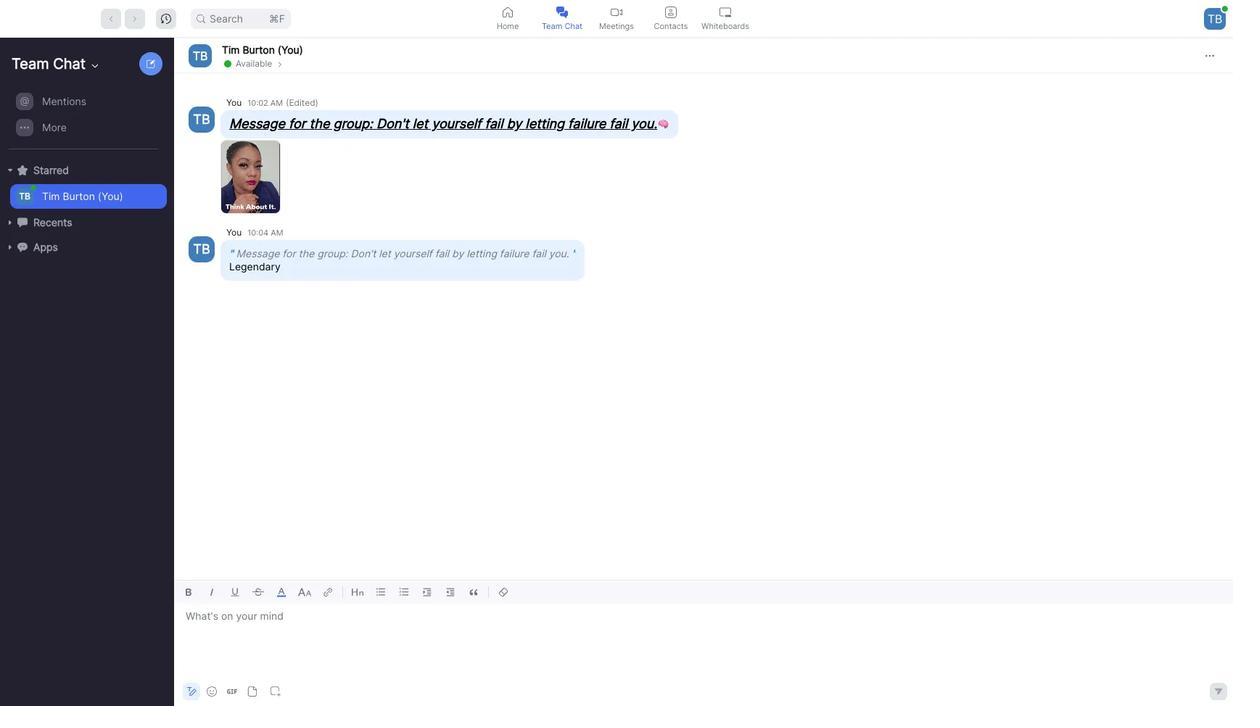 Task type: vqa. For each thing, say whether or not it's contained in the screenshot.
the in the Message for the group: Don't let yourself fail by letting failure fail you. Legendary
yes



Task type: describe. For each thing, give the bounding box(es) containing it.
triangle right image for apps
[[6, 243, 15, 252]]

⌘f
[[269, 12, 285, 24]]

group: for message for the group: don't let yourself fail by letting failure fail you. legendary
[[317, 247, 348, 260]]

don't for message for the group: don't let yourself fail by letting failure fail you.
[[377, 116, 409, 131]]

1 horizontal spatial tim
[[222, 43, 240, 56]]

group inside tree
[[0, 89, 167, 149]]

format image
[[186, 686, 197, 698]]

chatbot image
[[17, 242, 28, 252]]

triangle right image for recents
[[6, 218, 15, 227]]

bulleted list (⇧⌘8) image
[[372, 584, 390, 602]]

recents
[[33, 216, 72, 229]]

tb for tim burton's avatar 'element' in tree
[[19, 191, 30, 202]]

ellipses horizontal image
[[1206, 51, 1215, 60]]

clear style image
[[495, 584, 512, 602]]

tb for tim burton's avatar 'element' below magnifier image
[[193, 48, 208, 63]]

message for the group: don't let yourself fail by letting failure fail you. legendary
[[229, 247, 569, 273]]

profile contact image
[[665, 6, 677, 18]]

format image
[[186, 686, 197, 698]]

increase indent image
[[419, 584, 436, 602]]

italic (⌘i) image
[[203, 584, 221, 602]]

more button
[[10, 115, 167, 140]]

let for message for the group: don't let yourself fail by letting failure fail you. legendary
[[379, 247, 391, 260]]

ellipses horizontal image
[[1206, 51, 1215, 60]]

10:02
[[248, 98, 268, 108]]

meetings button
[[590, 0, 644, 37]]

chat inside button
[[565, 21, 583, 31]]

search
[[210, 12, 243, 24]]

magnifier image
[[197, 14, 205, 23]]

the for message for the group: don't let yourself fail by letting failure fail you. legendary
[[299, 247, 314, 260]]

the for message for the group: don't let yourself fail by letting failure fail you.
[[310, 116, 330, 131]]

message for message for the group: don't let yourself fail by letting failure fail you. legendary
[[236, 247, 280, 260]]

you. for message for the group: don't let yourself fail by letting failure fail you.
[[632, 116, 658, 131]]

team chat button
[[535, 0, 590, 37]]

message for the group: don't let yourself fail by letting failure fail you.
[[229, 116, 658, 131]]

color image
[[273, 584, 290, 602]]

profile contact image
[[665, 6, 677, 18]]

chatbot image
[[17, 242, 28, 252]]

contacts button
[[644, 0, 698, 37]]

1 vertical spatial chat
[[53, 55, 86, 73]]

burton inside tree
[[63, 190, 95, 202]]

letting for message for the group: don't let yourself fail by letting failure fail you.
[[526, 116, 565, 131]]

mentions button
[[10, 89, 167, 114]]

mentions
[[42, 95, 86, 107]]

starred
[[33, 164, 69, 176]]

10:04
[[248, 228, 269, 238]]

you for you 10:02 am (edited)
[[226, 97, 242, 108]]

add link image
[[319, 584, 337, 602]]

for for message for the group: don't let yourself fail by letting failure fail you. legendary
[[283, 247, 296, 260]]

am for you 10:02 am (edited)
[[271, 98, 283, 108]]

tim burton's avatar element left "10:02"
[[189, 107, 215, 133]]

legendary
[[229, 261, 281, 273]]

meetings
[[599, 21, 634, 31]]

file image
[[247, 687, 258, 697]]

whiteboards button
[[698, 0, 753, 37]]

numbered list image
[[395, 584, 413, 602]]

tim inside tree
[[42, 190, 60, 202]]

screenshot image
[[271, 687, 281, 697]]

message for message for the group: don't let yourself fail by letting failure fail you.
[[229, 116, 285, 131]]

you for you 10:04 am
[[226, 227, 242, 238]]

underline (⌘u) image
[[226, 584, 244, 602]]

0 horizontal spatial (you)
[[98, 190, 123, 202]]

tab list containing home
[[481, 0, 753, 37]]

group: for message for the group: don't let yourself fail by letting failure fail you.
[[333, 116, 373, 131]]

team chat inside team chat button
[[542, 21, 583, 31]]

for for message for the group: don't let yourself fail by letting failure fail you.
[[289, 116, 306, 131]]



Task type: locate. For each thing, give the bounding box(es) containing it.
am inside you 10:04 am
[[271, 228, 283, 238]]

0 horizontal spatial burton
[[63, 190, 95, 202]]

0 vertical spatial the
[[310, 116, 330, 131]]

by inside "message for the group: don't let yourself fail by letting failure fail you. legendary"
[[452, 247, 464, 260]]

apps
[[33, 241, 58, 253]]

magnifier image
[[197, 14, 205, 23]]

video on image
[[611, 6, 623, 18]]

the
[[310, 116, 330, 131], [299, 247, 314, 260]]

you.
[[632, 116, 658, 131], [549, 247, 569, 260]]

0 vertical spatial don't
[[377, 116, 409, 131]]

0 horizontal spatial tim burton (you)
[[42, 190, 123, 202]]

group containing mentions
[[0, 89, 167, 149]]

1 vertical spatial by
[[452, 247, 464, 260]]

team
[[542, 21, 563, 31], [12, 55, 49, 73]]

tim burton (you)
[[222, 43, 303, 56], [42, 190, 123, 202]]

(edited)
[[286, 97, 319, 108]]

group: inside "message for the group: don't let yourself fail by letting failure fail you. legendary"
[[317, 247, 348, 260]]

you
[[226, 97, 242, 108], [226, 227, 242, 238]]

0 vertical spatial team chat
[[542, 21, 583, 31]]

you left 10:04
[[226, 227, 242, 238]]

chevron down small image
[[89, 60, 101, 72]]

tree containing mentions
[[0, 87, 171, 274]]

tim burton's avatar element left you 10:04 am
[[189, 237, 215, 263]]

chat image
[[17, 218, 28, 228]]

message image container, press arrow key to select images list
[[221, 139, 282, 215]]

group:
[[333, 116, 373, 131], [317, 247, 348, 260]]

for down you 10:04 am
[[283, 247, 296, 260]]

0 vertical spatial message
[[229, 116, 285, 131]]

0 horizontal spatial you.
[[549, 247, 569, 260]]

(you) down "⌘f"
[[278, 43, 303, 56]]

by for message for the group: don't let yourself fail by letting failure fail you.
[[507, 116, 522, 131]]

1 vertical spatial don't
[[351, 247, 376, 260]]

1 horizontal spatial by
[[507, 116, 522, 131]]

yourself for message for the group: don't let yourself fail by letting failure fail you. legendary
[[394, 247, 432, 260]]

team chat left the meetings
[[542, 21, 583, 31]]

0 vertical spatial for
[[289, 116, 306, 131]]

1 horizontal spatial chat
[[565, 21, 583, 31]]

am right "10:02"
[[271, 98, 283, 108]]

1 vertical spatial tim burton (you)
[[42, 190, 123, 202]]

triangle right image
[[6, 243, 15, 252]]

home button
[[481, 0, 535, 37]]

message inside "message for the group: don't let yourself fail by letting failure fail you. legendary"
[[236, 247, 280, 260]]

team chat
[[542, 21, 583, 31], [12, 55, 86, 73]]

0 vertical spatial yourself
[[432, 116, 481, 131]]

tim burton (you) down "starred" tree item
[[42, 190, 123, 202]]

message
[[229, 116, 285, 131], [236, 247, 280, 260]]

home
[[497, 21, 519, 31]]

recents tree item
[[6, 210, 167, 235]]

apps tree item
[[6, 235, 167, 260]]

0 vertical spatial burton
[[243, 43, 275, 56]]

contacts
[[654, 21, 688, 31]]

failure
[[568, 116, 606, 131], [500, 247, 529, 260]]

size image
[[296, 584, 313, 602]]

0 vertical spatial you
[[226, 97, 242, 108]]

tim
[[222, 43, 240, 56], [42, 190, 60, 202]]

let for message for the group: don't let yourself fail by letting failure fail you.
[[413, 116, 428, 131]]

chat left the meetings
[[565, 21, 583, 31]]

tb for tim burton's avatar 'element' left of "10:02"
[[193, 112, 210, 127]]

letting for message for the group: don't let yourself fail by letting failure fail you. legendary
[[467, 247, 497, 260]]

1 vertical spatial team chat
[[12, 55, 86, 73]]

gif image
[[227, 687, 237, 697], [227, 687, 237, 697]]

video on image
[[611, 6, 623, 18]]

0 vertical spatial tim burton (you)
[[222, 43, 303, 56]]

emoji image
[[207, 687, 217, 697], [207, 687, 217, 697]]

0 horizontal spatial tim
[[42, 190, 60, 202]]

tim burton's avatar element
[[189, 44, 212, 67], [189, 107, 215, 133], [16, 188, 33, 205], [189, 237, 215, 263]]

(you)
[[278, 43, 303, 56], [98, 190, 123, 202]]

chevron down small image
[[89, 60, 101, 72]]

yourself for message for the group: don't let yourself fail by letting failure fail you.
[[432, 116, 481, 131]]

online image
[[224, 60, 231, 67], [224, 60, 231, 67]]

1 vertical spatial let
[[379, 247, 391, 260]]

strikethrough (⇧⌘x) image
[[250, 584, 267, 602]]

1 horizontal spatial team
[[542, 21, 563, 31]]

2 chevron right small image from the top
[[276, 60, 285, 69]]

(you) down "starred" tree item
[[98, 190, 123, 202]]

team right "home"
[[542, 21, 563, 31]]

yourself
[[432, 116, 481, 131], [394, 247, 432, 260]]

0 horizontal spatial by
[[452, 247, 464, 260]]

decrease indent image
[[442, 584, 459, 602]]

by
[[507, 116, 522, 131], [452, 247, 464, 260]]

message up legendary
[[236, 247, 280, 260]]

by for message for the group: don't let yourself fail by letting failure fail you. legendary
[[452, 247, 464, 260]]

tab list
[[481, 0, 753, 37]]

tree
[[0, 87, 171, 274]]

1 horizontal spatial you.
[[632, 116, 658, 131]]

0 vertical spatial failure
[[568, 116, 606, 131]]

toolbar
[[174, 581, 1234, 604]]

1 vertical spatial letting
[[467, 247, 497, 260]]

you 10:02 am (edited)
[[226, 97, 319, 108]]

for inside "message for the group: don't let yourself fail by letting failure fail you. legendary"
[[283, 247, 296, 260]]

history image
[[161, 13, 171, 24], [161, 13, 171, 24]]

1 vertical spatial yourself
[[394, 247, 432, 260]]

failure for message for the group: don't let yourself fail by letting failure fail you. legendary
[[500, 247, 529, 260]]

let
[[413, 116, 428, 131], [379, 247, 391, 260]]

chat image
[[17, 218, 28, 228]]

1 horizontal spatial failure
[[568, 116, 606, 131]]

triangle right image
[[6, 166, 15, 175], [6, 166, 15, 175], [6, 218, 15, 227], [6, 218, 15, 227], [6, 243, 15, 252]]

tb
[[1208, 11, 1223, 26], [193, 48, 208, 63], [193, 112, 210, 127], [19, 191, 30, 202], [193, 242, 210, 257]]

0 horizontal spatial team
[[12, 55, 49, 73]]

whiteboards
[[702, 21, 750, 31]]

tim up available
[[222, 43, 240, 56]]

0 horizontal spatial don't
[[351, 247, 376, 260]]

quote image
[[465, 584, 483, 602]]

2 you from the top
[[226, 227, 242, 238]]

don't
[[377, 116, 409, 131], [351, 247, 376, 260]]

0 horizontal spatial chat
[[53, 55, 86, 73]]

you left "10:02"
[[226, 97, 242, 108]]

team chat image
[[557, 6, 568, 18], [557, 6, 568, 18]]

1 vertical spatial the
[[299, 247, 314, 260]]

message down "10:02"
[[229, 116, 285, 131]]

you. inside "message for the group: don't let yourself fail by letting failure fail you. legendary"
[[549, 247, 569, 260]]

team up mentions
[[12, 55, 49, 73]]

1 vertical spatial you
[[226, 227, 242, 238]]

1 you from the top
[[226, 97, 242, 108]]

1 horizontal spatial letting
[[526, 116, 565, 131]]

1 vertical spatial message
[[236, 247, 280, 260]]

1 vertical spatial burton
[[63, 190, 95, 202]]

more
[[42, 121, 67, 134]]

0 vertical spatial by
[[507, 116, 522, 131]]

0 vertical spatial am
[[271, 98, 283, 108]]

1 vertical spatial am
[[271, 228, 283, 238]]

yourself inside "message for the group: don't let yourself fail by letting failure fail you. legendary"
[[394, 247, 432, 260]]

the inside "message for the group: don't let yourself fail by letting failure fail you. legendary"
[[299, 247, 314, 260]]

tim down starred
[[42, 190, 60, 202]]

for
[[289, 116, 306, 131], [283, 247, 296, 260]]

available
[[236, 58, 272, 69]]

am right 10:04
[[271, 228, 283, 238]]

letting
[[526, 116, 565, 131], [467, 247, 497, 260]]

team inside button
[[542, 21, 563, 31]]

letting inside "message for the group: don't let yourself fail by letting failure fail you. legendary"
[[467, 247, 497, 260]]

tim burton (you) up available
[[222, 43, 303, 56]]

1 vertical spatial group:
[[317, 247, 348, 260]]

1 horizontal spatial let
[[413, 116, 428, 131]]

0 horizontal spatial letting
[[467, 247, 497, 260]]

1 horizontal spatial (you)
[[278, 43, 303, 56]]

burton up available
[[243, 43, 275, 56]]

chat
[[565, 21, 583, 31], [53, 55, 86, 73]]

failure for message for the group: don't let yourself fail by letting failure fail you.
[[568, 116, 606, 131]]

1 vertical spatial team
[[12, 55, 49, 73]]

bold (⌘b) image
[[180, 584, 197, 602]]

1 vertical spatial (you)
[[98, 190, 123, 202]]

chat left chevron down small image
[[53, 55, 86, 73]]

tim burton's avatar element up chat image
[[16, 188, 33, 205]]

0 horizontal spatial let
[[379, 247, 391, 260]]

star image
[[17, 165, 28, 175]]

0 vertical spatial let
[[413, 116, 428, 131]]

am inside you 10:02 am (edited)
[[271, 98, 283, 108]]

failure inside "message for the group: don't let yourself fail by letting failure fail you. legendary"
[[500, 247, 529, 260]]

chevron right small image
[[276, 58, 285, 69], [276, 60, 285, 69]]

triangle right image for starred
[[6, 166, 15, 175]]

you 10:04 am
[[226, 227, 283, 238]]

1 horizontal spatial don't
[[377, 116, 409, 131]]

1 chevron right small image from the top
[[276, 58, 285, 69]]

for down (edited)
[[289, 116, 306, 131]]

screenshot image
[[271, 687, 281, 697]]

0 vertical spatial letting
[[526, 116, 565, 131]]

0 horizontal spatial failure
[[500, 247, 529, 260]]

0 vertical spatial tim
[[222, 43, 240, 56]]

you. for message for the group: don't let yourself fail by letting failure fail you. legendary
[[549, 247, 569, 260]]

1 horizontal spatial team chat
[[542, 21, 583, 31]]

1 horizontal spatial burton
[[243, 43, 275, 56]]

let inside "message for the group: don't let yourself fail by letting failure fail you. legendary"
[[379, 247, 391, 260]]

burton
[[243, 43, 275, 56], [63, 190, 95, 202]]

starred tree item
[[6, 158, 167, 183]]

fail
[[485, 116, 503, 131], [610, 116, 628, 131], [435, 247, 449, 260], [532, 247, 546, 260]]

new image
[[147, 60, 155, 68], [147, 60, 155, 68]]

star image
[[17, 165, 28, 175]]

0 vertical spatial chat
[[565, 21, 583, 31]]

am for you 10:04 am
[[271, 228, 283, 238]]

1 vertical spatial failure
[[500, 247, 529, 260]]

0 vertical spatial you.
[[632, 116, 658, 131]]

tb for tim burton's avatar 'element' left of you 10:04 am
[[193, 242, 210, 257]]

paragraph image
[[349, 584, 366, 602]]

am
[[271, 98, 283, 108], [271, 228, 283, 238]]

0 vertical spatial (you)
[[278, 43, 303, 56]]

message image container, press arrow key to select images image
[[221, 141, 280, 213]]

1 horizontal spatial tim burton (you)
[[222, 43, 303, 56]]

0 vertical spatial group:
[[333, 116, 373, 131]]

tb inside tree
[[19, 191, 30, 202]]

file image
[[247, 687, 258, 697]]

0 horizontal spatial team chat
[[12, 55, 86, 73]]

1 vertical spatial for
[[283, 247, 296, 260]]

0 vertical spatial team
[[542, 21, 563, 31]]

online image
[[1223, 6, 1228, 11], [1223, 6, 1228, 11], [30, 185, 36, 191], [30, 185, 36, 191]]

team chat up mentions
[[12, 55, 86, 73]]

1 vertical spatial tim
[[42, 190, 60, 202]]

1 vertical spatial you.
[[549, 247, 569, 260]]

tim burton's avatar element down magnifier image
[[189, 44, 212, 67]]

don't inside "message for the group: don't let yourself fail by letting failure fail you. legendary"
[[351, 247, 376, 260]]

home small image
[[502, 6, 514, 18], [502, 6, 514, 18]]

whiteboard small image
[[720, 6, 731, 18], [720, 6, 731, 18]]

don't for message for the group: don't let yourself fail by letting failure fail you. legendary
[[351, 247, 376, 260]]

burton down "starred" tree item
[[63, 190, 95, 202]]

tim burton's avatar element inside tree
[[16, 188, 33, 205]]

group
[[0, 89, 167, 149]]



